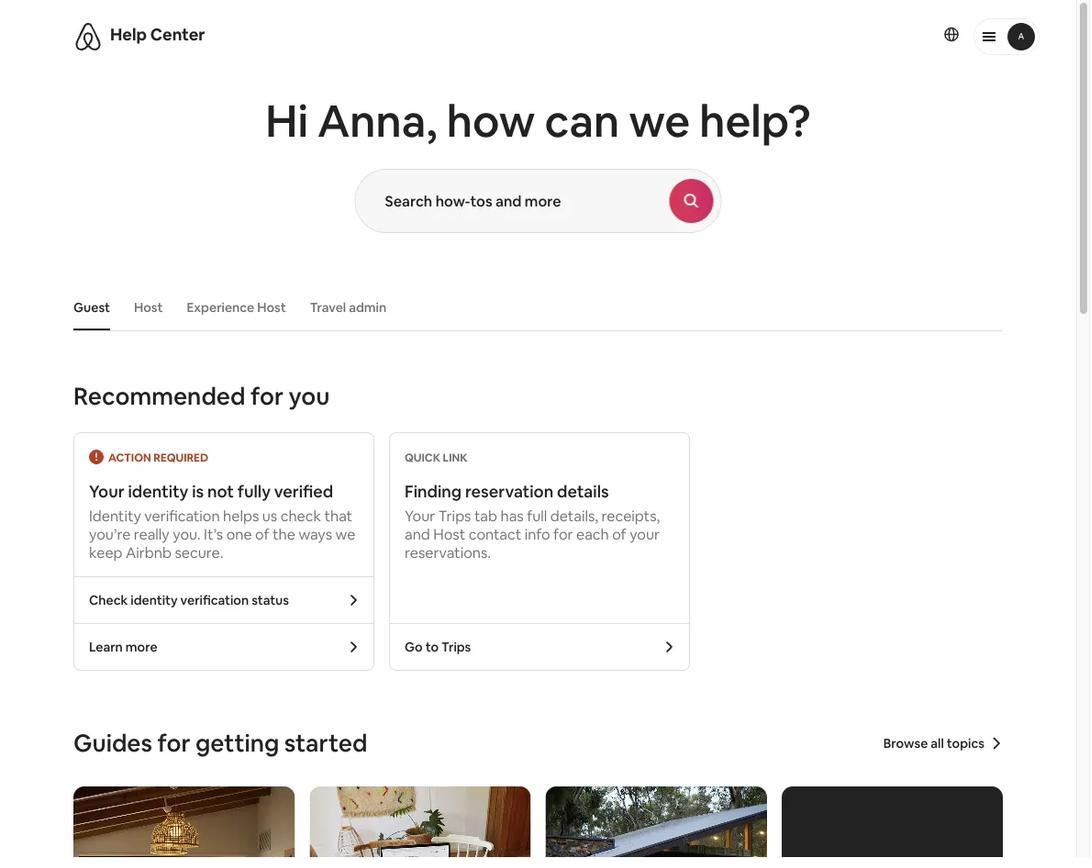Task type: vqa. For each thing, say whether or not it's contained in the screenshot.
the Go to Trips
yes



Task type: describe. For each thing, give the bounding box(es) containing it.
identity verification helps us check that you're really you. it's one of the ways we keep airbnb secure.
[[89, 506, 356, 562]]

details,
[[551, 506, 599, 525]]

has
[[501, 506, 524, 525]]

tab
[[475, 506, 498, 525]]

really
[[134, 525, 170, 544]]

guest
[[73, 299, 110, 316]]

recommended
[[73, 381, 246, 412]]

learn more
[[89, 639, 158, 656]]

tab list containing guest
[[64, 285, 1003, 331]]

of inside identity verification helps us check that you're really you. it's one of the ways we keep airbnb secure.
[[255, 525, 269, 544]]

learn more link
[[74, 624, 374, 670]]

action required
[[108, 451, 208, 465]]

1 vertical spatial verification
[[180, 592, 249, 609]]

it's
[[204, 525, 223, 544]]

trips inside your trips tab has full details, receipts, and host contact info for each of your reservations.
[[439, 506, 471, 525]]

browse all topics
[[884, 735, 985, 752]]

recommended for you
[[73, 381, 330, 412]]

us
[[262, 506, 277, 525]]

started
[[284, 728, 368, 759]]

main navigation menu image
[[1008, 23, 1036, 50]]

the logo for aircover, in red and white letters, on a black background. image
[[782, 787, 1003, 858]]

helps
[[223, 506, 259, 525]]

is
[[192, 481, 204, 503]]

for inside your trips tab has full details, receipts, and host contact info for each of your reservations.
[[554, 525, 573, 544]]

guides
[[73, 728, 152, 759]]

info
[[525, 525, 550, 544]]

identity for your
[[128, 481, 189, 503]]

you're
[[89, 525, 131, 544]]

topics
[[947, 735, 985, 752]]

check identity verification status
[[89, 592, 289, 609]]

anna,
[[318, 92, 437, 150]]

check
[[281, 506, 321, 525]]

receipts,
[[602, 506, 660, 525]]

guest button
[[64, 290, 119, 325]]

browse
[[884, 735, 929, 752]]

link
[[443, 451, 468, 465]]

your identity is not fully verified
[[89, 481, 333, 503]]

more
[[126, 639, 158, 656]]

that
[[325, 506, 353, 525]]

center
[[150, 24, 205, 45]]

status
[[252, 592, 289, 609]]

travel admin
[[310, 299, 387, 316]]

can
[[545, 92, 620, 150]]

fully
[[238, 481, 271, 503]]

keep
[[89, 543, 123, 562]]

1 horizontal spatial host
[[257, 299, 286, 316]]

help center link
[[110, 24, 205, 45]]

finding reservation details
[[405, 481, 609, 503]]

reservation
[[465, 481, 554, 503]]

for for recommended for you
[[251, 381, 284, 412]]



Task type: locate. For each thing, give the bounding box(es) containing it.
for for guides for getting started
[[157, 728, 191, 759]]

None search field
[[355, 169, 722, 233]]

help?
[[700, 92, 811, 150]]

2 horizontal spatial host
[[434, 525, 466, 544]]

finding
[[405, 481, 462, 503]]

host right experience
[[257, 299, 286, 316]]

identity
[[128, 481, 189, 503], [131, 592, 178, 609]]

1 vertical spatial your
[[405, 506, 435, 525]]

your up identity
[[89, 481, 125, 503]]

your
[[89, 481, 125, 503], [405, 506, 435, 525]]

airbnb homepage image
[[73, 22, 103, 51]]

1 of from the left
[[255, 525, 269, 544]]

Search how-tos and more search field
[[356, 170, 670, 232]]

experience host button
[[178, 290, 295, 325]]

adult and child sitting at a table, searching airbnb listings on a laptop. image
[[310, 787, 531, 858]]

1 horizontal spatial we
[[629, 92, 690, 150]]

verified
[[274, 481, 333, 503]]

trips
[[439, 506, 471, 525], [442, 639, 471, 656]]

1 horizontal spatial for
[[251, 381, 284, 412]]

0 vertical spatial for
[[251, 381, 284, 412]]

trips right to
[[442, 639, 471, 656]]

go to trips link
[[390, 624, 689, 670]]

host right guest button
[[134, 299, 163, 316]]

1 vertical spatial for
[[554, 525, 573, 544]]

airbnb
[[126, 543, 172, 562]]

0 vertical spatial identity
[[128, 481, 189, 503]]

verification up learn more link
[[180, 592, 249, 609]]

identity inside check identity verification status link
[[131, 592, 178, 609]]

hi anna, how can we help?
[[266, 92, 811, 150]]

host
[[134, 299, 163, 316], [257, 299, 286, 316], [434, 525, 466, 544]]

for right info
[[554, 525, 573, 544]]

not
[[207, 481, 234, 503]]

2 horizontal spatial for
[[554, 525, 573, 544]]

0 vertical spatial verification
[[144, 506, 220, 525]]

you
[[289, 381, 330, 412]]

host inside your trips tab has full details, receipts, and host contact info for each of your reservations.
[[434, 525, 466, 544]]

0 vertical spatial we
[[629, 92, 690, 150]]

tab list
[[64, 285, 1003, 331]]

experience host
[[187, 299, 286, 316]]

host right and at the left
[[434, 525, 466, 544]]

1 vertical spatial we
[[336, 525, 356, 544]]

one
[[226, 525, 252, 544]]

0 vertical spatial your
[[89, 481, 125, 503]]

your
[[630, 525, 660, 544]]

0 vertical spatial trips
[[439, 506, 471, 525]]

we
[[629, 92, 690, 150], [336, 525, 356, 544]]

help
[[110, 24, 147, 45]]

for right guides
[[157, 728, 191, 759]]

verification
[[144, 506, 220, 525], [180, 592, 249, 609]]

quick link
[[405, 451, 468, 465]]

1 vertical spatial trips
[[442, 639, 471, 656]]

experience
[[187, 299, 255, 316]]

ways
[[299, 525, 332, 544]]

0 horizontal spatial your
[[89, 481, 125, 503]]

secure.
[[175, 543, 223, 562]]

hi
[[266, 92, 308, 150]]

identity
[[89, 506, 141, 525]]

your trips tab has full details, receipts, and host contact info for each of your reservations.
[[405, 506, 660, 562]]

go to trips
[[405, 639, 471, 656]]

getting
[[196, 728, 279, 759]]

2 vertical spatial for
[[157, 728, 191, 759]]

contact
[[469, 525, 522, 544]]

your for your trips tab has full details, receipts, and host contact info for each of your reservations.
[[405, 506, 435, 525]]

1 vertical spatial identity
[[131, 592, 178, 609]]

to
[[426, 639, 439, 656]]

of left the
[[255, 525, 269, 544]]

you.
[[173, 525, 201, 544]]

0 horizontal spatial host
[[134, 299, 163, 316]]

guides for getting started
[[73, 728, 368, 759]]

identity right check
[[131, 592, 178, 609]]

check
[[89, 592, 128, 609]]

help center
[[110, 24, 205, 45]]

the
[[273, 525, 296, 544]]

travel admin button
[[301, 290, 396, 325]]

identity down action required
[[128, 481, 189, 503]]

trips left tab
[[439, 506, 471, 525]]

for
[[251, 381, 284, 412], [554, 525, 573, 544], [157, 728, 191, 759]]

host button
[[125, 290, 172, 325]]

of
[[255, 525, 269, 544], [613, 525, 627, 544]]

a house in the woods with floor to ceiling windows, with a person relaxing inside. image
[[546, 787, 767, 858]]

we inside identity verification helps us check that you're really you. it's one of the ways we keep airbnb secure.
[[336, 525, 356, 544]]

all
[[931, 735, 945, 752]]

browse all topics link
[[884, 735, 1003, 752]]

go
[[405, 639, 423, 656]]

your down finding
[[405, 506, 435, 525]]

action
[[108, 451, 151, 465]]

1 horizontal spatial your
[[405, 506, 435, 525]]

2 of from the left
[[613, 525, 627, 544]]

of inside your trips tab has full details, receipts, and host contact info for each of your reservations.
[[613, 525, 627, 544]]

we right ways
[[336, 525, 356, 544]]

0 horizontal spatial for
[[157, 728, 191, 759]]

of left your
[[613, 525, 627, 544]]

details
[[557, 481, 609, 503]]

identity for check
[[131, 592, 178, 609]]

we right can
[[629, 92, 690, 150]]

0 horizontal spatial we
[[336, 525, 356, 544]]

your for your identity is not fully verified
[[89, 481, 125, 503]]

verification down is
[[144, 506, 220, 525]]

your inside your trips tab has full details, receipts, and host contact info for each of your reservations.
[[405, 506, 435, 525]]

how
[[447, 92, 535, 150]]

travel
[[310, 299, 346, 316]]

required
[[154, 451, 208, 465]]

reservations.
[[405, 543, 491, 562]]

0 horizontal spatial of
[[255, 525, 269, 544]]

learn
[[89, 639, 123, 656]]

and
[[405, 525, 430, 544]]

for left you
[[251, 381, 284, 412]]

quick
[[405, 451, 441, 465]]

person opening a glass sliding door in a nicely designed space image
[[73, 787, 295, 858]]

1 horizontal spatial of
[[613, 525, 627, 544]]

full
[[527, 506, 547, 525]]

admin
[[349, 299, 387, 316]]

each
[[577, 525, 609, 544]]

check identity verification status link
[[74, 578, 374, 623]]

verification inside identity verification helps us check that you're really you. it's one of the ways we keep airbnb secure.
[[144, 506, 220, 525]]



